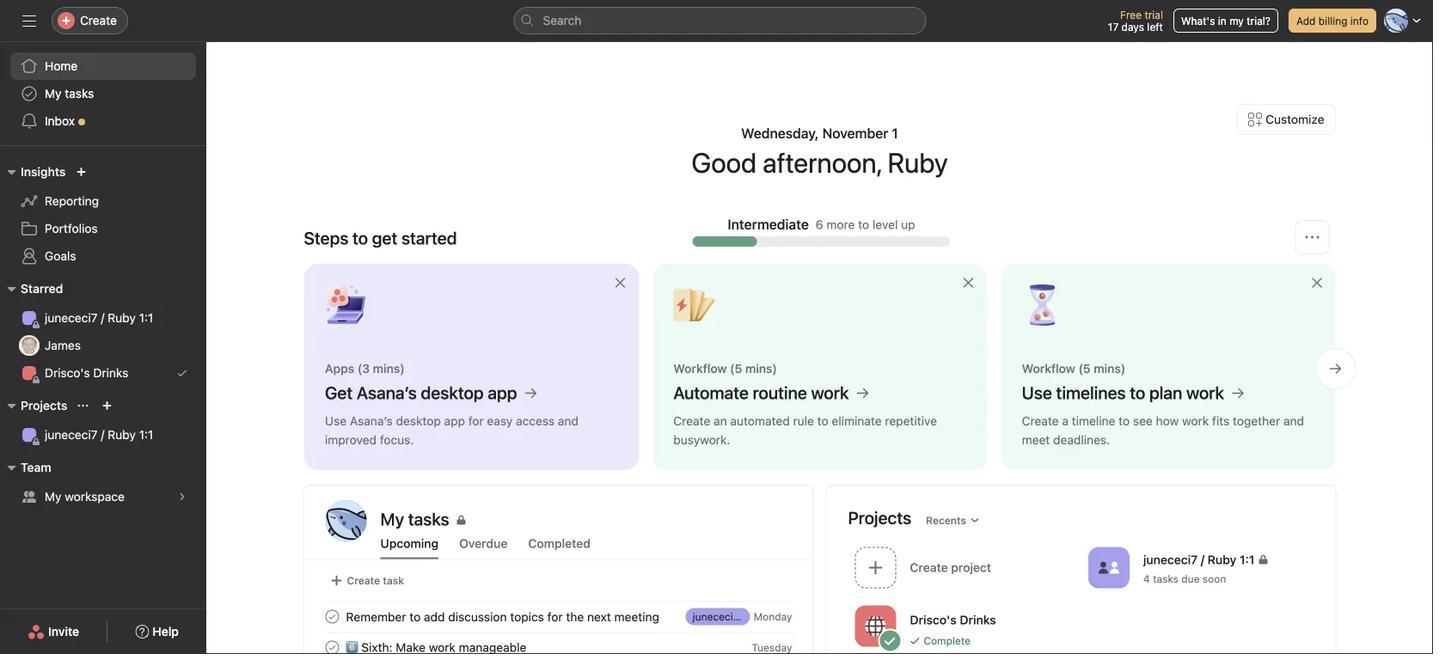 Task type: describe. For each thing, give the bounding box(es) containing it.
show options, current sort, top image
[[78, 401, 88, 411]]

busywork.
[[673, 433, 730, 447]]

customize
[[1266, 112, 1325, 126]]

new image
[[76, 167, 86, 177]]

1 completed checkbox from the top
[[322, 607, 343, 628]]

to left plan
[[1130, 383, 1146, 403]]

apps (3 mins)
[[325, 362, 404, 376]]

(5 mins) for routine
[[730, 362, 777, 376]]

automate
[[673, 383, 749, 403]]

insights element
[[0, 157, 206, 274]]

create a timeline to see how work fits together and meet deadlines.
[[1022, 414, 1305, 447]]

starred button
[[0, 279, 63, 299]]

remember to add discussion topics for the next meeting
[[346, 610, 660, 624]]

up
[[902, 217, 916, 232]]

reporting
[[45, 194, 99, 208]]

how
[[1156, 414, 1179, 428]]

my for my workspace
[[45, 490, 62, 504]]

together
[[1233, 414, 1281, 428]]

next
[[588, 610, 611, 624]]

app for get asana's desktop app
[[488, 383, 517, 403]]

/ inside starred element
[[101, 311, 104, 325]]

due
[[1182, 573, 1200, 585]]

workspace
[[65, 490, 125, 504]]

my tasks
[[45, 86, 94, 101]]

left
[[1148, 21, 1164, 33]]

1 vertical spatial drinks
[[960, 613, 997, 628]]

goals link
[[10, 243, 196, 270]]

help button
[[124, 617, 190, 648]]

ruby up soon
[[1208, 553, 1237, 567]]

/ inside projects element
[[101, 428, 104, 442]]

invite button
[[16, 617, 90, 648]]

free trial 17 days left
[[1109, 9, 1164, 33]]

projects inside 'dropdown button'
[[21, 399, 67, 413]]

create for create task
[[347, 575, 380, 587]]

2 completed checkbox from the top
[[322, 638, 343, 655]]

1 vertical spatial drisco's drinks
[[911, 613, 997, 628]]

see
[[1133, 414, 1153, 428]]

actions image
[[1306, 231, 1320, 244]]

my for my tasks
[[45, 86, 62, 101]]

drisco's inside starred element
[[45, 366, 90, 380]]

6
[[816, 217, 824, 232]]

james
[[45, 338, 81, 353]]

ruby inside starred element
[[108, 311, 136, 325]]

automate routine work
[[673, 383, 849, 403]]

ruby up tuesday
[[748, 611, 773, 623]]

and inside the use asana's desktop app for easy access and improved focus.
[[558, 414, 578, 428]]

an
[[714, 414, 727, 428]]

my tasks
[[381, 509, 450, 529]]

november
[[823, 125, 889, 142]]

projects button
[[0, 396, 67, 416]]

ra button
[[326, 501, 367, 542]]

work up fits
[[1187, 383, 1225, 403]]

what's
[[1182, 15, 1216, 27]]

hide sidebar image
[[22, 14, 36, 28]]

free
[[1121, 9, 1142, 21]]

info
[[1351, 15, 1369, 27]]

starred
[[21, 282, 63, 296]]

junececi7 / ruby 1:1 up due
[[1144, 553, 1255, 567]]

workflow for automate
[[673, 362, 727, 376]]

junececi7 / ruby 1:1 inside starred element
[[45, 311, 153, 325]]

junececi7 left monday "button"
[[693, 611, 739, 623]]

completed button
[[529, 537, 591, 560]]

add billing info
[[1297, 15, 1369, 27]]

complete
[[924, 635, 971, 647]]

meet
[[1022, 433, 1050, 447]]

use for use asana's desktop app for easy access and improved focus.
[[325, 414, 346, 428]]

create project link
[[849, 542, 1082, 597]]

access
[[516, 414, 554, 428]]

help
[[152, 625, 179, 639]]

2 completed image from the top
[[322, 638, 343, 655]]

asana's for get
[[356, 383, 417, 403]]

days
[[1122, 21, 1145, 33]]

customize button
[[1238, 104, 1336, 135]]

goals
[[45, 249, 76, 263]]

upcoming button
[[381, 537, 439, 560]]

scroll card carousel right image
[[1329, 362, 1343, 376]]

plan
[[1150, 383, 1183, 403]]

to right steps
[[353, 228, 368, 248]]

tuesday button
[[752, 642, 793, 654]]

create task
[[347, 575, 404, 587]]

1 vertical spatial for
[[548, 610, 563, 624]]

create task button
[[326, 569, 409, 593]]

people image
[[1099, 558, 1120, 578]]

apps
[[325, 362, 354, 376]]

drisco's drinks inside starred element
[[45, 366, 128, 380]]

soon
[[1203, 573, 1227, 585]]

repetitive
[[885, 414, 937, 428]]

tuesday
[[752, 642, 793, 654]]

focus.
[[380, 433, 414, 447]]

17
[[1109, 21, 1119, 33]]

intermediate
[[728, 216, 809, 233]]

my tasks link
[[381, 508, 792, 532]]

1 vertical spatial projects
[[849, 508, 912, 528]]

steps
[[304, 228, 349, 248]]

work inside create a timeline to see how work fits together and meet deadlines.
[[1182, 414, 1209, 428]]

ruby inside projects element
[[108, 428, 136, 442]]

completed
[[529, 537, 591, 551]]

create for create
[[80, 13, 117, 28]]

automated
[[730, 414, 790, 428]]

billing
[[1319, 15, 1348, 27]]

team
[[21, 461, 51, 475]]

workflow for use
[[1022, 362, 1076, 376]]

/ left monday "button"
[[742, 611, 745, 623]]

asana's for use
[[350, 414, 392, 428]]

to inside intermediate 6 more to level up
[[859, 217, 870, 232]]



Task type: vqa. For each thing, say whether or not it's contained in the screenshot.
Emoji IMAGE
no



Task type: locate. For each thing, give the bounding box(es) containing it.
1 horizontal spatial workflow
[[1022, 362, 1076, 376]]

to left see
[[1119, 414, 1130, 428]]

1 vertical spatial desktop
[[396, 414, 441, 428]]

workflow up "timelines"
[[1022, 362, 1076, 376]]

dismiss image
[[613, 276, 627, 290], [962, 276, 976, 290]]

dismiss image for automate routine work
[[962, 276, 976, 290]]

projects
[[21, 399, 67, 413], [849, 508, 912, 528]]

app down get asana's desktop app
[[444, 414, 465, 428]]

tasks down home
[[65, 86, 94, 101]]

1 vertical spatial completed image
[[322, 638, 343, 655]]

reporting link
[[10, 188, 196, 215]]

workflow (5 mins) for automate
[[673, 362, 777, 376]]

what's in my trial?
[[1182, 15, 1271, 27]]

for inside the use asana's desktop app for easy access and improved focus.
[[468, 414, 484, 428]]

create
[[80, 13, 117, 28], [673, 414, 710, 428], [1022, 414, 1059, 428], [347, 575, 380, 587]]

/ up drisco's drinks link
[[101, 311, 104, 325]]

workflow (5 mins) up automate at the bottom of page
[[673, 362, 777, 376]]

get started
[[372, 228, 457, 248]]

junececi7 / ruby 1:1 link up james
[[10, 305, 196, 332]]

my up inbox
[[45, 86, 62, 101]]

1 vertical spatial use
[[325, 414, 346, 428]]

home
[[45, 59, 78, 73]]

monday button
[[754, 611, 793, 623]]

to
[[859, 217, 870, 232], [353, 228, 368, 248], [1130, 383, 1146, 403], [817, 414, 829, 428], [1119, 414, 1130, 428], [410, 610, 421, 624]]

(5 mins) up "timelines"
[[1079, 362, 1126, 376]]

2 workflow (5 mins) from the left
[[1022, 362, 1126, 376]]

timeline
[[1072, 414, 1116, 428]]

create for create an automated rule to eliminate repetitive busywork.
[[673, 414, 710, 428]]

junececi7 inside projects element
[[45, 428, 98, 442]]

0 vertical spatial app
[[488, 383, 517, 403]]

task
[[383, 575, 404, 587]]

asana's up improved
[[350, 414, 392, 428]]

workflow (5 mins) up "timelines"
[[1022, 362, 1126, 376]]

discussion
[[448, 610, 507, 624]]

use timelines to plan work
[[1022, 383, 1225, 403]]

ruby
[[888, 146, 949, 179], [108, 311, 136, 325], [108, 428, 136, 442], [1208, 553, 1237, 567], [748, 611, 773, 623]]

2 dismiss image from the left
[[962, 276, 976, 290]]

junececi7 up 4 tasks due soon
[[1144, 553, 1198, 567]]

and right together at the bottom of page
[[1284, 414, 1305, 428]]

completed image down create task button
[[322, 638, 343, 655]]

my workspace link
[[10, 483, 196, 511]]

create button
[[52, 7, 128, 34]]

junececi7 / ruby 1:1 down new project or portfolio image at the left bottom of page
[[45, 428, 153, 442]]

0 horizontal spatial workflow (5 mins)
[[673, 362, 777, 376]]

trial
[[1145, 9, 1164, 21]]

1 horizontal spatial drisco's
[[911, 613, 957, 628]]

my workspace
[[45, 490, 125, 504]]

drisco's up complete
[[911, 613, 957, 628]]

1 dismiss image from the left
[[613, 276, 627, 290]]

0 horizontal spatial projects
[[21, 399, 67, 413]]

junececi7 / ruby 1:1 up tuesday
[[693, 611, 788, 623]]

1 horizontal spatial drisco's drinks
[[911, 613, 997, 628]]

tasks right '4'
[[1154, 573, 1179, 585]]

completed image
[[322, 607, 343, 628], [322, 638, 343, 655]]

junececi7
[[45, 311, 98, 325], [45, 428, 98, 442], [1144, 553, 1198, 567], [693, 611, 739, 623]]

workflow up automate at the bottom of page
[[673, 362, 727, 376]]

teams element
[[0, 452, 206, 514]]

1 horizontal spatial (5 mins)
[[1079, 362, 1126, 376]]

app
[[488, 383, 517, 403], [444, 414, 465, 428]]

1 vertical spatial app
[[444, 414, 465, 428]]

add
[[1297, 15, 1316, 27]]

eliminate
[[832, 414, 882, 428]]

intermediate 6 more to level up
[[728, 216, 916, 233]]

0 horizontal spatial and
[[558, 414, 578, 428]]

create inside dropdown button
[[80, 13, 117, 28]]

1 (5 mins) from the left
[[730, 362, 777, 376]]

create up "busywork."
[[673, 414, 710, 428]]

my down team
[[45, 490, 62, 504]]

1 horizontal spatial workflow (5 mins)
[[1022, 362, 1126, 376]]

for left easy
[[468, 414, 484, 428]]

0 vertical spatial use
[[1022, 383, 1052, 403]]

to left "level" on the top right
[[859, 217, 870, 232]]

0 vertical spatial junececi7 / ruby 1:1 link
[[10, 305, 196, 332]]

app up easy
[[488, 383, 517, 403]]

1 horizontal spatial for
[[548, 610, 563, 624]]

use up improved
[[325, 414, 346, 428]]

use for use timelines to plan work
[[1022, 383, 1052, 403]]

junececi7 / ruby 1:1 link down new project or portfolio image at the left bottom of page
[[10, 421, 196, 449]]

projects left show options, current sort, top 'icon'
[[21, 399, 67, 413]]

use inside the use asana's desktop app for easy access and improved focus.
[[325, 414, 346, 428]]

ja
[[24, 340, 35, 352]]

asana's down (3 mins)
[[356, 383, 417, 403]]

inbox
[[45, 114, 75, 128]]

1 horizontal spatial drinks
[[960, 613, 997, 628]]

use up meet
[[1022, 383, 1052, 403]]

level
[[873, 217, 898, 232]]

work
[[811, 383, 849, 403], [1187, 383, 1225, 403], [1182, 414, 1209, 428]]

more
[[827, 217, 855, 232]]

drinks inside drisco's drinks link
[[93, 366, 128, 380]]

see details, my workspace image
[[177, 492, 188, 502]]

junececi7 / ruby 1:1 inside projects element
[[45, 428, 153, 442]]

desktop for get asana's desktop app
[[421, 383, 484, 403]]

projects element
[[0, 391, 206, 452]]

remember
[[346, 610, 406, 624]]

2 and from the left
[[1284, 414, 1305, 428]]

1 horizontal spatial and
[[1284, 414, 1305, 428]]

1:1 inside starred element
[[139, 311, 153, 325]]

0 horizontal spatial dismiss image
[[613, 276, 627, 290]]

new project or portfolio image
[[102, 401, 112, 411]]

junececi7 inside starred element
[[45, 311, 98, 325]]

junececi7 up james
[[45, 311, 98, 325]]

trial?
[[1248, 15, 1271, 27]]

2 my from the top
[[45, 490, 62, 504]]

create up meet
[[1022, 414, 1059, 428]]

recents
[[927, 515, 967, 527]]

work up rule
[[811, 383, 849, 403]]

junececi7 / ruby 1:1 up james
[[45, 311, 153, 325]]

insights
[[21, 165, 66, 179]]

timelines
[[1056, 383, 1126, 403]]

asana's inside the use asana's desktop app for easy access and improved focus.
[[350, 414, 392, 428]]

dismiss image
[[1311, 276, 1324, 290]]

1 horizontal spatial use
[[1022, 383, 1052, 403]]

and inside create a timeline to see how work fits together and meet deadlines.
[[1284, 414, 1305, 428]]

use
[[1022, 383, 1052, 403], [325, 414, 346, 428]]

0 horizontal spatial tasks
[[65, 86, 94, 101]]

1 and from the left
[[558, 414, 578, 428]]

0 horizontal spatial drisco's
[[45, 366, 90, 380]]

drinks
[[93, 366, 128, 380], [960, 613, 997, 628]]

create left the 'task' on the bottom left of the page
[[347, 575, 380, 587]]

junececi7 / ruby 1:1 link up tuesday
[[686, 609, 788, 626]]

my tasks link
[[10, 80, 196, 108]]

1 horizontal spatial app
[[488, 383, 517, 403]]

Completed checkbox
[[322, 607, 343, 628], [322, 638, 343, 655]]

0 horizontal spatial use
[[325, 414, 346, 428]]

0 vertical spatial for
[[468, 414, 484, 428]]

add
[[424, 610, 445, 624]]

easy
[[487, 414, 513, 428]]

0 horizontal spatial app
[[444, 414, 465, 428]]

drisco's drinks link
[[10, 360, 196, 387]]

completed checkbox down create task button
[[322, 638, 343, 655]]

0 vertical spatial drinks
[[93, 366, 128, 380]]

dismiss image for get asana's desktop app
[[613, 276, 627, 290]]

tasks for my
[[65, 86, 94, 101]]

completed checkbox left remember
[[322, 607, 343, 628]]

upcoming
[[381, 537, 439, 551]]

ruby up drisco's drinks link
[[108, 311, 136, 325]]

junececi7 / ruby 1:1 link inside starred element
[[10, 305, 196, 332]]

1 vertical spatial junececi7 / ruby 1:1 link
[[10, 421, 196, 449]]

ra
[[337, 513, 355, 529]]

1 workflow from the left
[[673, 362, 727, 376]]

afternoon,
[[763, 146, 882, 179]]

desktop inside the use asana's desktop app for easy access and improved focus.
[[396, 414, 441, 428]]

tasks inside the global element
[[65, 86, 94, 101]]

improved
[[325, 433, 376, 447]]

drisco's down james
[[45, 366, 90, 380]]

0 vertical spatial desktop
[[421, 383, 484, 403]]

the
[[566, 610, 584, 624]]

create up "home" link
[[80, 13, 117, 28]]

junececi7 / ruby 1:1 link inside projects element
[[10, 421, 196, 449]]

app for use asana's desktop app for easy access and improved focus.
[[444, 414, 465, 428]]

1 vertical spatial drisco's
[[911, 613, 957, 628]]

what's in my trial? button
[[1174, 9, 1279, 33]]

1 vertical spatial completed checkbox
[[322, 638, 343, 655]]

0 vertical spatial drisco's
[[45, 366, 90, 380]]

0 horizontal spatial for
[[468, 414, 484, 428]]

insights button
[[0, 162, 66, 182]]

to inside create a timeline to see how work fits together and meet deadlines.
[[1119, 414, 1130, 428]]

wednesday,
[[742, 125, 819, 142]]

search list box
[[514, 7, 927, 34]]

0 horizontal spatial (5 mins)
[[730, 362, 777, 376]]

desktop up the use asana's desktop app for easy access and improved focus.
[[421, 383, 484, 403]]

2 workflow from the left
[[1022, 362, 1076, 376]]

(5 mins) for timelines
[[1079, 362, 1126, 376]]

0 horizontal spatial workflow
[[673, 362, 727, 376]]

meeting
[[615, 610, 660, 624]]

starred element
[[0, 274, 206, 391]]

team button
[[0, 458, 51, 478]]

global element
[[0, 42, 206, 145]]

1 horizontal spatial dismiss image
[[962, 276, 976, 290]]

use asana's desktop app for easy access and improved focus.
[[325, 414, 578, 447]]

for left the on the bottom left
[[548, 610, 563, 624]]

get
[[325, 383, 352, 403]]

workflow (5 mins) for use
[[1022, 362, 1126, 376]]

rule
[[793, 414, 814, 428]]

drisco's drinks up complete
[[911, 613, 997, 628]]

4
[[1144, 573, 1151, 585]]

topics
[[510, 610, 544, 624]]

create inside button
[[347, 575, 380, 587]]

ruby inside wednesday, november 1 good afternoon, ruby
[[888, 146, 949, 179]]

1
[[892, 125, 899, 142]]

1 vertical spatial tasks
[[1154, 573, 1179, 585]]

1 horizontal spatial tasks
[[1154, 573, 1179, 585]]

/ down new project or portfolio image at the left bottom of page
[[101, 428, 104, 442]]

my inside the global element
[[45, 86, 62, 101]]

1:1 inside projects element
[[139, 428, 153, 442]]

(3 mins)
[[357, 362, 404, 376]]

/ up soon
[[1202, 553, 1205, 567]]

create for create a timeline to see how work fits together and meet deadlines.
[[1022, 414, 1059, 428]]

0 vertical spatial completed checkbox
[[322, 607, 343, 628]]

work left fits
[[1182, 414, 1209, 428]]

monday
[[754, 611, 793, 623]]

2 (5 mins) from the left
[[1079, 362, 1126, 376]]

1 horizontal spatial projects
[[849, 508, 912, 528]]

desktop
[[421, 383, 484, 403], [396, 414, 441, 428]]

0 vertical spatial tasks
[[65, 86, 94, 101]]

create inside create a timeline to see how work fits together and meet deadlines.
[[1022, 414, 1059, 428]]

desktop down get asana's desktop app
[[396, 414, 441, 428]]

portfolios link
[[10, 215, 196, 243]]

ruby down new project or portfolio image at the left bottom of page
[[108, 428, 136, 442]]

home link
[[10, 52, 196, 80]]

and right the access
[[558, 414, 578, 428]]

ruby down the 1
[[888, 146, 949, 179]]

to left add
[[410, 610, 421, 624]]

(5 mins) up automate routine work
[[730, 362, 777, 376]]

1 vertical spatial asana's
[[350, 414, 392, 428]]

0 vertical spatial my
[[45, 86, 62, 101]]

1 my from the top
[[45, 86, 62, 101]]

to inside create an automated rule to eliminate repetitive busywork.
[[817, 414, 829, 428]]

to right rule
[[817, 414, 829, 428]]

0 horizontal spatial drisco's drinks
[[45, 366, 128, 380]]

wednesday, november 1 good afternoon, ruby
[[692, 125, 949, 179]]

search button
[[514, 7, 927, 34]]

create inside create an automated rule to eliminate repetitive busywork.
[[673, 414, 710, 428]]

routine
[[753, 383, 807, 403]]

projects left recents
[[849, 508, 912, 528]]

0 vertical spatial projects
[[21, 399, 67, 413]]

1 vertical spatial my
[[45, 490, 62, 504]]

drisco's
[[45, 366, 90, 380], [911, 613, 957, 628]]

1 workflow (5 mins) from the left
[[673, 362, 777, 376]]

0 vertical spatial asana's
[[356, 383, 417, 403]]

recents button
[[919, 509, 988, 533]]

completed image left remember
[[322, 607, 343, 628]]

tasks for 4
[[1154, 573, 1179, 585]]

add billing info button
[[1289, 9, 1377, 33]]

desktop for use asana's desktop app for easy access and improved focus.
[[396, 414, 441, 428]]

2 vertical spatial junececi7 / ruby 1:1 link
[[686, 609, 788, 626]]

create project
[[911, 561, 992, 575]]

0 vertical spatial completed image
[[322, 607, 343, 628]]

0 vertical spatial drisco's drinks
[[45, 366, 128, 380]]

drisco's drinks up show options, current sort, top 'icon'
[[45, 366, 128, 380]]

fits
[[1212, 414, 1230, 428]]

0 horizontal spatial drinks
[[93, 366, 128, 380]]

globe image
[[866, 616, 886, 637]]

drinks up new project or portfolio image at the left bottom of page
[[93, 366, 128, 380]]

junececi7 down show options, current sort, top 'icon'
[[45, 428, 98, 442]]

1 completed image from the top
[[322, 607, 343, 628]]

/
[[101, 311, 104, 325], [101, 428, 104, 442], [1202, 553, 1205, 567], [742, 611, 745, 623]]

get asana's desktop app
[[325, 383, 517, 403]]

inbox link
[[10, 108, 196, 135]]

my inside 'link'
[[45, 490, 62, 504]]

app inside the use asana's desktop app for easy access and improved focus.
[[444, 414, 465, 428]]

drinks up complete
[[960, 613, 997, 628]]



